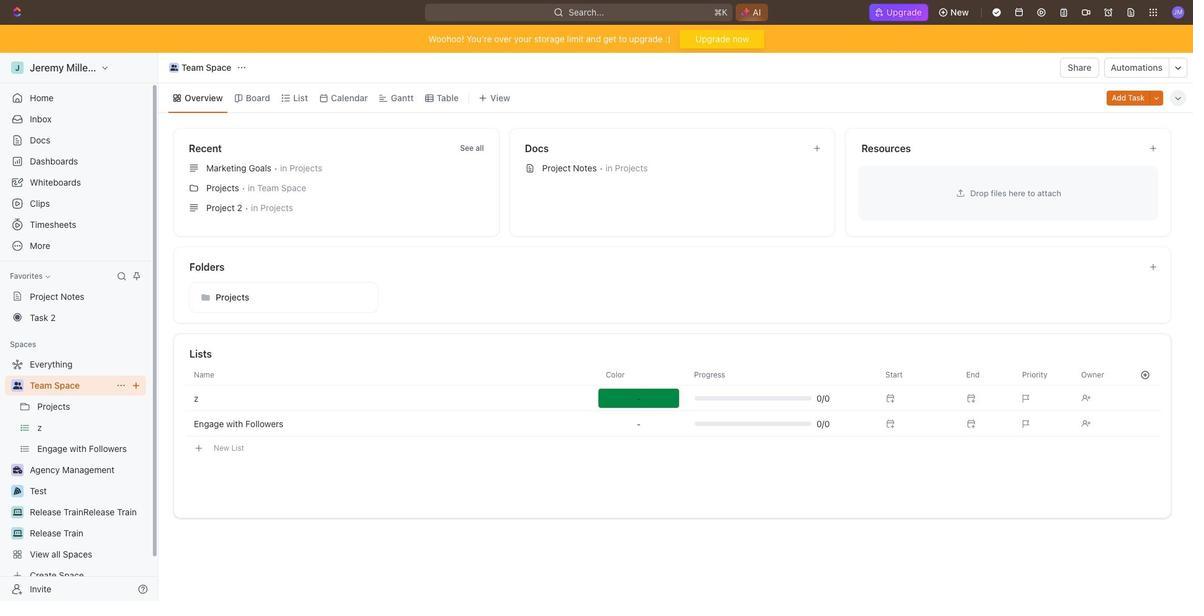 Task type: locate. For each thing, give the bounding box(es) containing it.
laptop code image
[[13, 509, 22, 516], [13, 530, 22, 538]]

0 horizontal spatial user group image
[[13, 382, 22, 390]]

0 vertical spatial laptop code image
[[13, 509, 22, 516]]

user group image
[[170, 65, 178, 71], [13, 382, 22, 390]]

1 vertical spatial user group image
[[13, 382, 22, 390]]

jeremy miller's workspace, , element
[[11, 62, 24, 74]]

user group image inside tree
[[13, 382, 22, 390]]

1 vertical spatial laptop code image
[[13, 530, 22, 538]]

tree
[[5, 355, 146, 586]]

1 horizontal spatial user group image
[[170, 65, 178, 71]]

tree inside sidebar navigation
[[5, 355, 146, 586]]

pizza slice image
[[14, 488, 21, 495]]



Task type: describe. For each thing, give the bounding box(es) containing it.
0 vertical spatial user group image
[[170, 65, 178, 71]]

1 laptop code image from the top
[[13, 509, 22, 516]]

sidebar navigation
[[0, 53, 161, 602]]

business time image
[[13, 467, 22, 474]]

2 laptop code image from the top
[[13, 530, 22, 538]]



Task type: vqa. For each thing, say whether or not it's contained in the screenshot.
No matching results found. row
no



